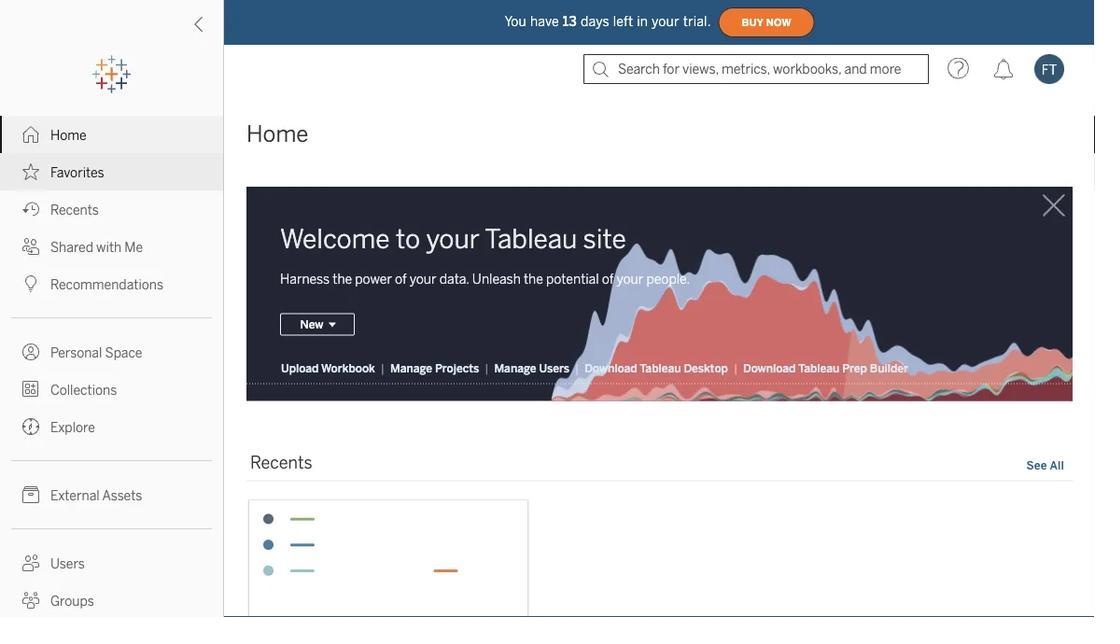 Task type: describe. For each thing, give the bounding box(es) containing it.
harness
[[280, 271, 330, 287]]

see all link
[[1026, 456, 1066, 476]]

workbook
[[321, 361, 375, 375]]

with
[[96, 240, 122, 255]]

1 of from the left
[[395, 271, 407, 287]]

collections link
[[0, 371, 223, 408]]

builder
[[870, 361, 909, 375]]

your left data.
[[410, 271, 437, 287]]

see all
[[1027, 459, 1065, 472]]

home link
[[0, 116, 223, 153]]

2 horizontal spatial tableau
[[799, 361, 840, 375]]

power
[[355, 271, 392, 287]]

site
[[584, 223, 627, 255]]

all
[[1051, 459, 1065, 472]]

2 download from the left
[[744, 361, 796, 375]]

unleash
[[473, 271, 521, 287]]

new
[[300, 318, 324, 331]]

1 horizontal spatial home
[[247, 121, 309, 148]]

your right in
[[652, 14, 680, 29]]

4 | from the left
[[734, 361, 738, 375]]

data.
[[440, 271, 470, 287]]

download tableau desktop link
[[584, 361, 730, 376]]

navigation panel element
[[0, 56, 223, 618]]

space
[[105, 345, 142, 361]]

1 the from the left
[[333, 271, 352, 287]]

2 the from the left
[[524, 271, 544, 287]]

upload workbook | manage projects | manage users | download tableau desktop | download tableau prep builder
[[281, 361, 909, 375]]

1 horizontal spatial users
[[540, 361, 570, 375]]

collections
[[50, 383, 117, 398]]

left
[[614, 14, 634, 29]]

see
[[1027, 459, 1048, 472]]

1 | from the left
[[381, 361, 385, 375]]

Search for views, metrics, workbooks, and more text field
[[584, 54, 930, 84]]

0 horizontal spatial tableau
[[485, 223, 578, 255]]

trial.
[[684, 14, 712, 29]]

personal space
[[50, 345, 142, 361]]

shared with me
[[50, 240, 143, 255]]

assets
[[102, 488, 142, 504]]

personal space link
[[0, 334, 223, 371]]

have
[[531, 14, 559, 29]]

days
[[581, 14, 610, 29]]

now
[[767, 17, 792, 28]]

explore
[[50, 420, 95, 435]]

recommendations link
[[0, 265, 223, 303]]

external assets
[[50, 488, 142, 504]]

main navigation. press the up and down arrow keys to access links. element
[[0, 116, 223, 618]]

1 vertical spatial recents
[[250, 453, 313, 473]]

new button
[[280, 313, 355, 336]]

groups
[[50, 594, 94, 609]]



Task type: locate. For each thing, give the bounding box(es) containing it.
0 horizontal spatial of
[[395, 271, 407, 287]]

download right desktop
[[744, 361, 796, 375]]

0 horizontal spatial manage
[[390, 361, 433, 375]]

tableau
[[485, 223, 578, 255], [640, 361, 681, 375], [799, 361, 840, 375]]

recents link
[[0, 191, 223, 228]]

manage
[[390, 361, 433, 375], [495, 361, 537, 375]]

download tableau prep builder link
[[743, 361, 910, 376]]

you
[[505, 14, 527, 29]]

users down potential
[[540, 361, 570, 375]]

external
[[50, 488, 100, 504]]

manage users link
[[494, 361, 571, 376]]

users inside main navigation. press the up and down arrow keys to access links. element
[[50, 556, 85, 572]]

your up data.
[[426, 223, 480, 255]]

0 vertical spatial recents
[[50, 202, 99, 218]]

buy
[[742, 17, 764, 28]]

| right manage users link
[[576, 361, 579, 375]]

1 manage from the left
[[390, 361, 433, 375]]

download
[[585, 361, 638, 375], [744, 361, 796, 375]]

manage projects link
[[390, 361, 480, 376]]

you have 13 days left in your trial.
[[505, 14, 712, 29]]

0 horizontal spatial recents
[[50, 202, 99, 218]]

2 manage from the left
[[495, 361, 537, 375]]

me
[[125, 240, 143, 255]]

|
[[381, 361, 385, 375], [485, 361, 489, 375], [576, 361, 579, 375], [734, 361, 738, 375]]

0 horizontal spatial the
[[333, 271, 352, 287]]

1 download from the left
[[585, 361, 638, 375]]

of right power
[[395, 271, 407, 287]]

of
[[395, 271, 407, 287], [602, 271, 614, 287]]

| right projects
[[485, 361, 489, 375]]

| right desktop
[[734, 361, 738, 375]]

buy now button
[[719, 7, 815, 37]]

prep
[[843, 361, 868, 375]]

of right potential
[[602, 271, 614, 287]]

users up groups
[[50, 556, 85, 572]]

personal
[[50, 345, 102, 361]]

your
[[652, 14, 680, 29], [426, 223, 480, 255], [410, 271, 437, 287], [617, 271, 644, 287]]

your left people.
[[617, 271, 644, 287]]

recents
[[50, 202, 99, 218], [250, 453, 313, 473]]

1 horizontal spatial tableau
[[640, 361, 681, 375]]

external assets link
[[0, 476, 223, 514]]

people.
[[647, 271, 691, 287]]

0 vertical spatial users
[[540, 361, 570, 375]]

manage right projects
[[495, 361, 537, 375]]

buy now
[[742, 17, 792, 28]]

recommendations
[[50, 277, 164, 292]]

3 | from the left
[[576, 361, 579, 375]]

the
[[333, 271, 352, 287], [524, 271, 544, 287]]

2 | from the left
[[485, 361, 489, 375]]

tableau left desktop
[[640, 361, 681, 375]]

1 horizontal spatial the
[[524, 271, 544, 287]]

to
[[396, 223, 420, 255]]

in
[[637, 14, 648, 29]]

upload workbook button
[[280, 361, 376, 376]]

harness the power of your data. unleash the potential of your people.
[[280, 271, 691, 287]]

recents inside main navigation. press the up and down arrow keys to access links. element
[[50, 202, 99, 218]]

desktop
[[684, 361, 729, 375]]

2 of from the left
[[602, 271, 614, 287]]

home inside main navigation. press the up and down arrow keys to access links. element
[[50, 128, 87, 143]]

13
[[563, 14, 577, 29]]

users
[[540, 361, 570, 375], [50, 556, 85, 572]]

1 horizontal spatial recents
[[250, 453, 313, 473]]

1 horizontal spatial manage
[[495, 361, 537, 375]]

tableau left prep
[[799, 361, 840, 375]]

favorites link
[[0, 153, 223, 191]]

| right workbook
[[381, 361, 385, 375]]

tableau up unleash
[[485, 223, 578, 255]]

shared with me link
[[0, 228, 223, 265]]

potential
[[547, 271, 599, 287]]

projects
[[435, 361, 480, 375]]

explore link
[[0, 408, 223, 446]]

0 horizontal spatial users
[[50, 556, 85, 572]]

download right manage users link
[[585, 361, 638, 375]]

welcome
[[280, 223, 390, 255]]

1 vertical spatial users
[[50, 556, 85, 572]]

home
[[247, 121, 309, 148], [50, 128, 87, 143]]

favorites
[[50, 165, 104, 180]]

1 horizontal spatial download
[[744, 361, 796, 375]]

shared
[[50, 240, 93, 255]]

welcome to your tableau site
[[280, 223, 627, 255]]

users link
[[0, 545, 223, 582]]

manage left projects
[[390, 361, 433, 375]]

groups link
[[0, 582, 223, 618]]

1 horizontal spatial of
[[602, 271, 614, 287]]

the right unleash
[[524, 271, 544, 287]]

upload
[[281, 361, 319, 375]]

0 horizontal spatial home
[[50, 128, 87, 143]]

the left power
[[333, 271, 352, 287]]

0 horizontal spatial download
[[585, 361, 638, 375]]



Task type: vqa. For each thing, say whether or not it's contained in the screenshot.
The Shared With Me
yes



